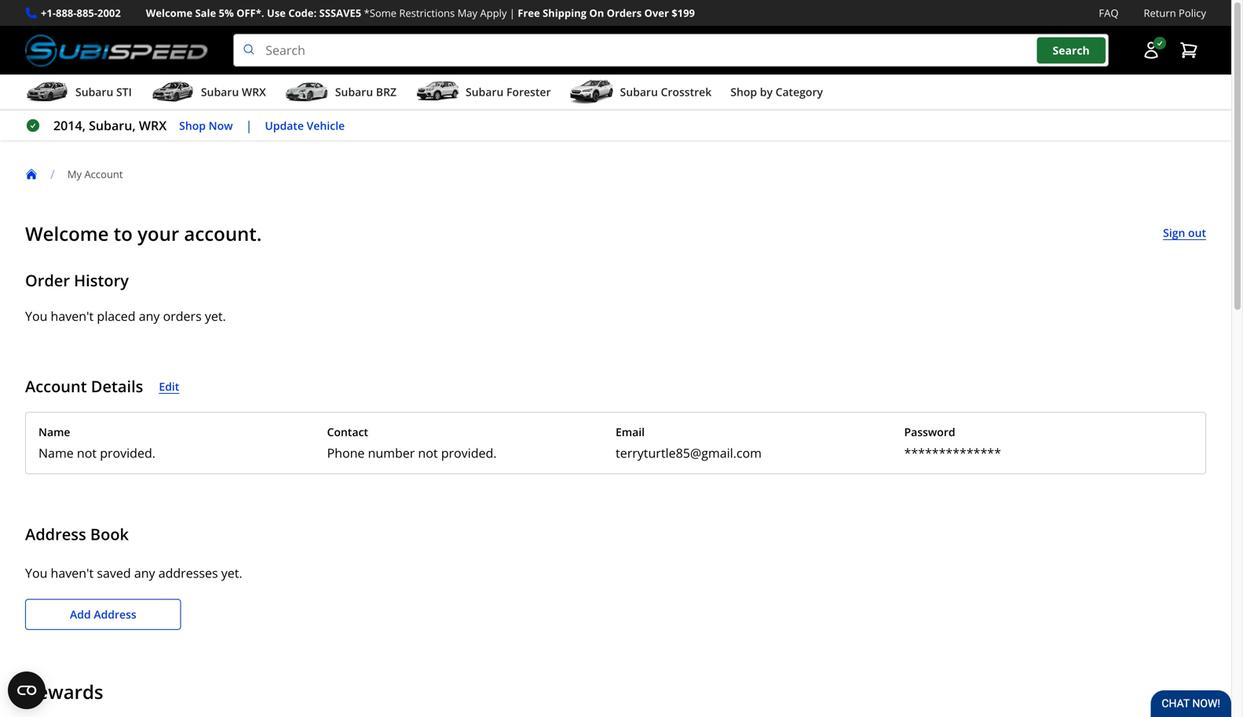 Task type: locate. For each thing, give the bounding box(es) containing it.
1 not from the left
[[77, 445, 97, 462]]

subaru for subaru forester
[[466, 85, 504, 99]]

yet.
[[205, 308, 226, 325], [221, 565, 242, 582]]

+1-
[[41, 6, 56, 20]]

*some
[[364, 6, 397, 20]]

saved
[[97, 565, 131, 582]]

4 subaru from the left
[[466, 85, 504, 99]]

|
[[509, 6, 515, 20], [245, 117, 252, 134]]

wrx down a subaru wrx thumbnail image
[[139, 117, 167, 134]]

0 vertical spatial welcome
[[146, 6, 192, 20]]

subaru left brz
[[335, 85, 373, 99]]

2 provided. from the left
[[441, 445, 497, 462]]

addresses
[[158, 565, 218, 582]]

subaru left forester
[[466, 85, 504, 99]]

yet. for you haven't placed any orders yet.
[[205, 308, 226, 325]]

return policy link
[[1144, 5, 1206, 21]]

1 vertical spatial any
[[134, 565, 155, 582]]

not
[[77, 445, 97, 462], [418, 445, 438, 462]]

| left free at the top of page
[[509, 6, 515, 20]]

1 horizontal spatial welcome
[[146, 6, 192, 20]]

1 vertical spatial welcome
[[25, 221, 109, 247]]

2 not from the left
[[418, 445, 438, 462]]

1 horizontal spatial wrx
[[242, 85, 266, 99]]

update vehicle button
[[265, 117, 345, 135]]

name name not provided.
[[38, 425, 155, 462]]

welcome for welcome to your account.
[[25, 221, 109, 247]]

provided. inside contact phone number not provided.
[[441, 445, 497, 462]]

search input field
[[233, 34, 1109, 67]]

0 vertical spatial yet.
[[205, 308, 226, 325]]

faq link
[[1099, 5, 1119, 21]]

subaru left sti
[[75, 85, 113, 99]]

shop now
[[179, 118, 233, 133]]

shop left by at top
[[730, 85, 757, 99]]

provided. down details
[[100, 445, 155, 462]]

885-
[[77, 6, 97, 20]]

sign
[[1163, 225, 1185, 240]]

return policy
[[1144, 6, 1206, 20]]

0 vertical spatial any
[[139, 308, 160, 325]]

yet. right addresses
[[221, 565, 242, 582]]

0 vertical spatial haven't
[[51, 308, 94, 325]]

orders
[[163, 308, 202, 325]]

account right my
[[84, 167, 123, 181]]

subaru forester button
[[415, 78, 551, 109]]

0 vertical spatial you
[[25, 308, 47, 325]]

wrx up update on the left
[[242, 85, 266, 99]]

1 vertical spatial |
[[245, 117, 252, 134]]

5 subaru from the left
[[620, 85, 658, 99]]

you haven't saved any addresses yet.
[[25, 565, 242, 582]]

address left book
[[25, 524, 86, 545]]

3 subaru from the left
[[335, 85, 373, 99]]

email terryturtle85@gmail.com
[[616, 425, 762, 462]]

sti
[[116, 85, 132, 99]]

any right "saved"
[[134, 565, 155, 582]]

you down the address book
[[25, 565, 47, 582]]

0 horizontal spatial welcome
[[25, 221, 109, 247]]

1 vertical spatial haven't
[[51, 565, 94, 582]]

account left details
[[25, 376, 87, 397]]

subaru inside dropdown button
[[335, 85, 373, 99]]

1 vertical spatial yet.
[[221, 565, 242, 582]]

| right the now on the left top of the page
[[245, 117, 252, 134]]

any left orders
[[139, 308, 160, 325]]

1 horizontal spatial address
[[94, 607, 136, 622]]

my account link
[[67, 167, 135, 181]]

0 vertical spatial address
[[25, 524, 86, 545]]

any for placed
[[139, 308, 160, 325]]

0 horizontal spatial shop
[[179, 118, 206, 133]]

0 horizontal spatial not
[[77, 445, 97, 462]]

sale
[[195, 6, 216, 20]]

address
[[25, 524, 86, 545], [94, 607, 136, 622]]

crosstrek
[[661, 85, 712, 99]]

subaru forester
[[466, 85, 551, 99]]

subaru crosstrek button
[[570, 78, 712, 109]]

subaru for subaru sti
[[75, 85, 113, 99]]

shop left the now on the left top of the page
[[179, 118, 206, 133]]

brz
[[376, 85, 397, 99]]

subaru sti
[[75, 85, 132, 99]]

1 vertical spatial shop
[[179, 118, 206, 133]]

1 vertical spatial you
[[25, 565, 47, 582]]

you down order
[[25, 308, 47, 325]]

1 name from the top
[[38, 425, 70, 440]]

1 you from the top
[[25, 308, 47, 325]]

1 horizontal spatial provided.
[[441, 445, 497, 462]]

haven't
[[51, 308, 94, 325], [51, 565, 94, 582]]

0 vertical spatial shop
[[730, 85, 757, 99]]

shop for shop now
[[179, 118, 206, 133]]

2014, subaru, wrx
[[53, 117, 167, 134]]

shop inside dropdown button
[[730, 85, 757, 99]]

0 vertical spatial name
[[38, 425, 70, 440]]

welcome left sale
[[146, 6, 192, 20]]

1 vertical spatial wrx
[[139, 117, 167, 134]]

yet. right orders
[[205, 308, 226, 325]]

password **************
[[904, 425, 1001, 462]]

0 vertical spatial wrx
[[242, 85, 266, 99]]

5%
[[219, 6, 234, 20]]

history
[[74, 270, 129, 291]]

edit link
[[159, 378, 179, 396]]

my
[[67, 167, 82, 181]]

1 subaru from the left
[[75, 85, 113, 99]]

haven't down order history
[[51, 308, 94, 325]]

address right add at left bottom
[[94, 607, 136, 622]]

off*.
[[236, 6, 264, 20]]

faq
[[1099, 6, 1119, 20]]

2 you from the top
[[25, 565, 47, 582]]

subaru right a subaru crosstrek thumbnail image
[[620, 85, 658, 99]]

add
[[70, 607, 91, 622]]

restrictions
[[399, 6, 455, 20]]

0 horizontal spatial |
[[245, 117, 252, 134]]

subispeed logo image
[[25, 34, 208, 67]]

terryturtle85@gmail.com
[[616, 445, 762, 462]]

you for you haven't saved any addresses yet.
[[25, 565, 47, 582]]

you
[[25, 308, 47, 325], [25, 565, 47, 582]]

wrx
[[242, 85, 266, 99], [139, 117, 167, 134]]

subaru wrx button
[[151, 78, 266, 109]]

account
[[84, 167, 123, 181], [25, 376, 87, 397]]

sign out button
[[1163, 224, 1206, 242]]

subaru brz button
[[285, 78, 397, 109]]

not right number
[[418, 445, 438, 462]]

0 horizontal spatial wrx
[[139, 117, 167, 134]]

not inside contact phone number not provided.
[[418, 445, 438, 462]]

by
[[760, 85, 773, 99]]

search button
[[1037, 37, 1105, 64]]

welcome up order history
[[25, 221, 109, 247]]

provided. right number
[[441, 445, 497, 462]]

name
[[38, 425, 70, 440], [38, 445, 74, 462]]

subaru wrx
[[201, 85, 266, 99]]

1 vertical spatial name
[[38, 445, 74, 462]]

subaru up the now on the left top of the page
[[201, 85, 239, 99]]

subaru for subaru brz
[[335, 85, 373, 99]]

provided.
[[100, 445, 155, 462], [441, 445, 497, 462]]

2 haven't from the top
[[51, 565, 94, 582]]

haven't down the address book
[[51, 565, 94, 582]]

not down account details
[[77, 445, 97, 462]]

1 vertical spatial address
[[94, 607, 136, 622]]

sign out
[[1163, 225, 1206, 240]]

shop now link
[[179, 117, 233, 135]]

1 provided. from the left
[[100, 445, 155, 462]]

1 horizontal spatial |
[[509, 6, 515, 20]]

1 horizontal spatial shop
[[730, 85, 757, 99]]

not inside 'name name not provided.'
[[77, 445, 97, 462]]

1 horizontal spatial not
[[418, 445, 438, 462]]

0 horizontal spatial provided.
[[100, 445, 155, 462]]

email
[[616, 425, 645, 440]]

welcome sale 5% off*. use code: sssave5 *some restrictions may apply | free shipping on orders over $199
[[146, 6, 695, 20]]

a subaru wrx thumbnail image image
[[151, 80, 195, 104]]

2 subaru from the left
[[201, 85, 239, 99]]

any
[[139, 308, 160, 325], [134, 565, 155, 582]]

1 haven't from the top
[[51, 308, 94, 325]]



Task type: describe. For each thing, give the bounding box(es) containing it.
sssave5
[[319, 6, 361, 20]]

subaru brz
[[335, 85, 397, 99]]

rewards
[[25, 680, 103, 705]]

shop for shop by category
[[730, 85, 757, 99]]

2002
[[97, 6, 121, 20]]

/
[[50, 166, 55, 183]]

add address
[[70, 607, 136, 622]]

subaru for subaru crosstrek
[[620, 85, 658, 99]]

**************
[[904, 445, 1001, 462]]

return
[[1144, 6, 1176, 20]]

policy
[[1179, 6, 1206, 20]]

update vehicle
[[265, 118, 345, 133]]

home image
[[25, 168, 38, 181]]

to
[[114, 221, 133, 247]]

a subaru forester thumbnail image image
[[415, 80, 459, 104]]

open widget image
[[8, 672, 46, 710]]

+1-888-885-2002 link
[[41, 5, 121, 21]]

1 vertical spatial account
[[25, 376, 87, 397]]

now
[[209, 118, 233, 133]]

provided. inside 'name name not provided.'
[[100, 445, 155, 462]]

account details
[[25, 376, 143, 397]]

phone
[[327, 445, 365, 462]]

on
[[589, 6, 604, 20]]

subaru for subaru wrx
[[201, 85, 239, 99]]

category
[[775, 85, 823, 99]]

your
[[137, 221, 179, 247]]

button image
[[1142, 41, 1161, 60]]

number
[[368, 445, 415, 462]]

wrx inside dropdown button
[[242, 85, 266, 99]]

a subaru brz thumbnail image image
[[285, 80, 329, 104]]

use
[[267, 6, 286, 20]]

you haven't placed any orders yet.
[[25, 308, 226, 325]]

$199
[[672, 6, 695, 20]]

forester
[[506, 85, 551, 99]]

888-
[[56, 6, 77, 20]]

details
[[91, 376, 143, 397]]

any for saved
[[134, 565, 155, 582]]

contact phone number not provided.
[[327, 425, 497, 462]]

subaru crosstrek
[[620, 85, 712, 99]]

contact
[[327, 425, 368, 440]]

placed
[[97, 308, 135, 325]]

haven't for saved
[[51, 565, 94, 582]]

a subaru sti thumbnail image image
[[25, 80, 69, 104]]

vehicle
[[307, 118, 345, 133]]

0 horizontal spatial address
[[25, 524, 86, 545]]

order
[[25, 270, 70, 291]]

out
[[1188, 225, 1206, 240]]

2 name from the top
[[38, 445, 74, 462]]

you for you haven't placed any orders yet.
[[25, 308, 47, 325]]

code:
[[288, 6, 317, 20]]

subaru sti button
[[25, 78, 132, 109]]

yet. for you haven't saved any addresses yet.
[[221, 565, 242, 582]]

subaru,
[[89, 117, 136, 134]]

password
[[904, 425, 955, 440]]

add address link
[[25, 600, 181, 631]]

address book
[[25, 524, 129, 545]]

haven't for placed
[[51, 308, 94, 325]]

orders
[[607, 6, 642, 20]]

0 vertical spatial account
[[84, 167, 123, 181]]

my account
[[67, 167, 123, 181]]

book
[[90, 524, 129, 545]]

over
[[644, 6, 669, 20]]

search
[[1053, 43, 1090, 58]]

edit
[[159, 379, 179, 394]]

free
[[518, 6, 540, 20]]

+1-888-885-2002
[[41, 6, 121, 20]]

address inside the add address link
[[94, 607, 136, 622]]

2014,
[[53, 117, 86, 134]]

may
[[457, 6, 477, 20]]

shipping
[[543, 6, 587, 20]]

update
[[265, 118, 304, 133]]

welcome to your account.
[[25, 221, 262, 247]]

welcome for welcome sale 5% off*. use code: sssave5 *some restrictions may apply | free shipping on orders over $199
[[146, 6, 192, 20]]

shop by category
[[730, 85, 823, 99]]

account.
[[184, 221, 262, 247]]

apply
[[480, 6, 507, 20]]

order history
[[25, 270, 129, 291]]

0 vertical spatial |
[[509, 6, 515, 20]]

a subaru crosstrek thumbnail image image
[[570, 80, 614, 104]]

shop by category button
[[730, 78, 823, 109]]



Task type: vqa. For each thing, say whether or not it's contained in the screenshot.
"Name Name not provided." in the bottom of the page
yes



